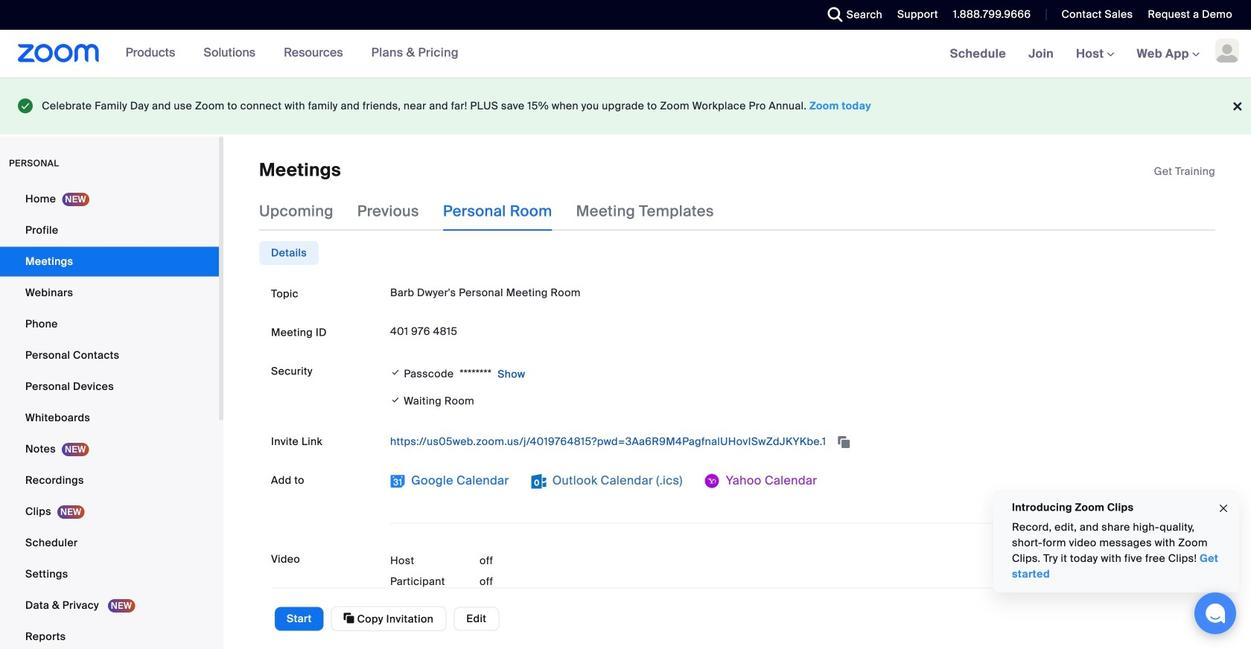 Task type: describe. For each thing, give the bounding box(es) containing it.
profile picture image
[[1215, 39, 1239, 63]]

tabs of meeting tab list
[[259, 192, 738, 231]]

zoom logo image
[[18, 44, 100, 63]]

add to google calendar image
[[390, 474, 405, 489]]

type image
[[18, 95, 33, 117]]

close image
[[1218, 500, 1230, 517]]

meetings navigation
[[939, 30, 1251, 79]]

open chat image
[[1205, 603, 1226, 624]]

add to outlook calendar (.ics) image
[[531, 474, 546, 489]]



Task type: locate. For each thing, give the bounding box(es) containing it.
product information navigation
[[100, 30, 470, 77]]

footer
[[0, 77, 1251, 134]]

0 vertical spatial checked image
[[390, 365, 401, 380]]

tab list
[[259, 241, 319, 265]]

tab
[[259, 241, 319, 265]]

copy url image
[[837, 437, 851, 448]]

personal menu menu
[[0, 184, 219, 649]]

2 checked image from the top
[[390, 392, 401, 408]]

1 vertical spatial checked image
[[390, 392, 401, 408]]

add to yahoo calendar image
[[705, 474, 720, 489]]

application
[[1154, 164, 1215, 179]]

1 checked image from the top
[[390, 365, 401, 380]]

banner
[[0, 30, 1251, 79]]

checked image
[[390, 365, 401, 380], [390, 392, 401, 408]]

copy image
[[344, 612, 354, 625]]



Task type: vqa. For each thing, say whether or not it's contained in the screenshot.
window new IMAGE
no



